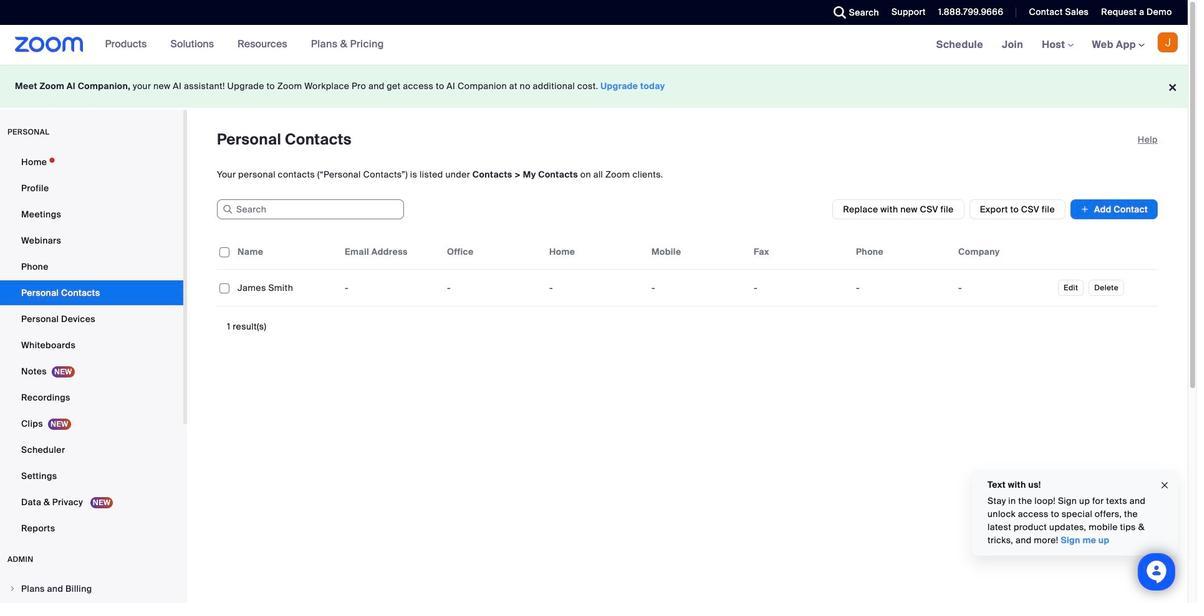 Task type: describe. For each thing, give the bounding box(es) containing it.
meetings navigation
[[927, 25, 1188, 65]]

Search Contacts Input text field
[[217, 200, 404, 219]]

profile picture image
[[1158, 32, 1178, 52]]

right image
[[9, 585, 16, 593]]

close image
[[1160, 479, 1170, 493]]

zoom logo image
[[15, 37, 83, 52]]

product information navigation
[[96, 25, 393, 65]]

add image
[[1080, 203, 1089, 216]]



Task type: vqa. For each thing, say whether or not it's contained in the screenshot.
alert inside the Whiteboard Sharing Defaults element
no



Task type: locate. For each thing, give the bounding box(es) containing it.
personal menu menu
[[0, 150, 183, 542]]

cell
[[953, 276, 1056, 301]]

application
[[217, 234, 1167, 316]]

footer
[[0, 65, 1188, 108]]

menu item
[[0, 577, 183, 601]]

banner
[[0, 25, 1188, 65]]



